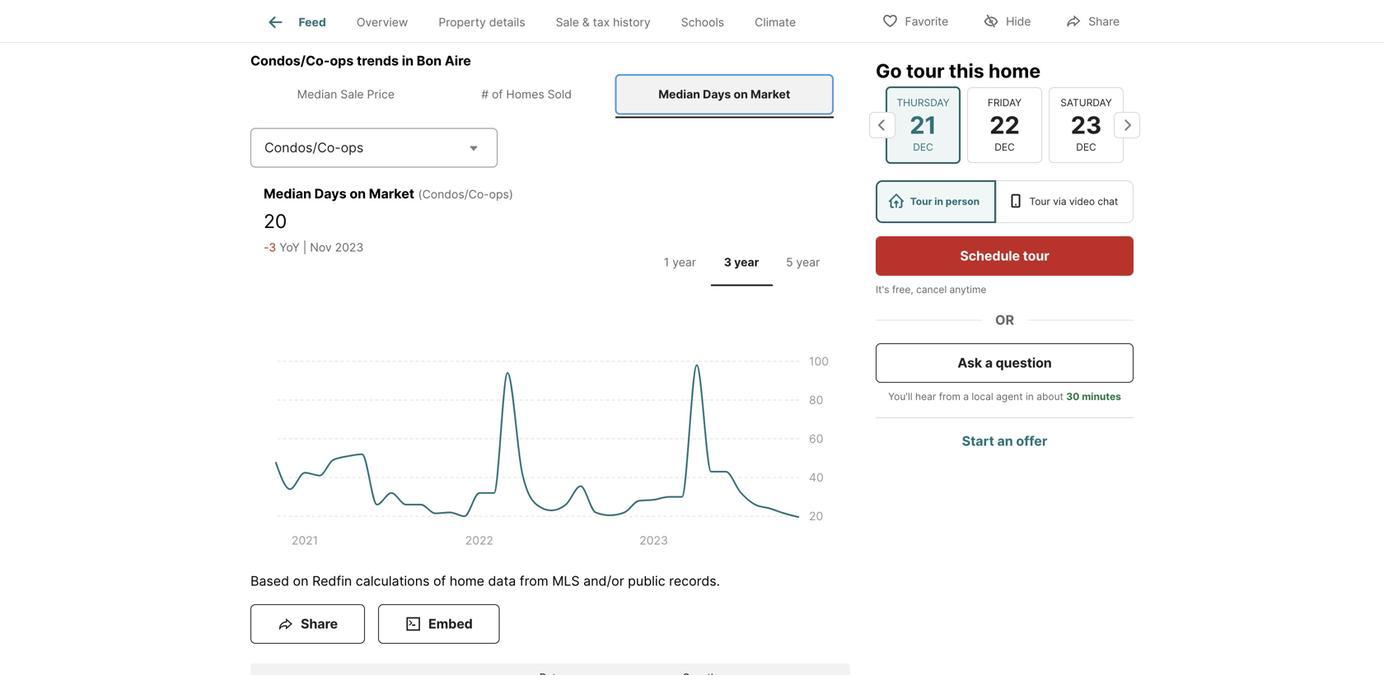 Task type: describe. For each thing, give the bounding box(es) containing it.
schedule
[[960, 248, 1020, 264]]

and/or
[[583, 573, 624, 589]]

favorite
[[905, 14, 948, 28]]

saturday
[[1061, 97, 1112, 109]]

1
[[664, 255, 669, 269]]

tab list containing feed
[[250, 0, 824, 42]]

feed link
[[266, 12, 326, 32]]

tour for tour via video chat
[[1029, 196, 1050, 208]]

aire
[[445, 53, 471, 69]]

offer
[[1016, 433, 1047, 449]]

via
[[1053, 196, 1067, 208]]

tab list containing 1 year
[[646, 239, 837, 286]]

0 horizontal spatial a
[[963, 391, 969, 403]]

condos/co-ops trends in bon aire
[[250, 53, 471, 69]]

previous image
[[869, 112, 896, 138]]

tour in person option
[[876, 180, 996, 223]]

in inside tour in person option
[[935, 196, 943, 208]]

(condos/co-
[[418, 187, 489, 201]]

embed button
[[378, 605, 500, 644]]

median days on market tab
[[615, 74, 834, 115]]

median sale price
[[297, 87, 395, 101]]

of inside tab
[[492, 87, 503, 101]]

agent
[[996, 391, 1023, 403]]

thursday 21 dec
[[897, 97, 950, 153]]

calculations
[[356, 573, 430, 589]]

23
[[1071, 111, 1102, 139]]

1 vertical spatial home
[[450, 573, 484, 589]]

share for the rightmost share button
[[1089, 14, 1120, 28]]

mls
[[552, 573, 580, 589]]

1 year tab
[[649, 242, 711, 283]]

details
[[489, 15, 525, 29]]

median days on market (condos/co-ops) 20
[[264, 186, 513, 233]]

median sale price tab
[[254, 74, 438, 115]]

market for median days on market (condos/co-ops) 20
[[369, 186, 414, 202]]

sale inside tab
[[556, 15, 579, 29]]

start an offer
[[962, 433, 1047, 449]]

person
[[946, 196, 980, 208]]

go
[[876, 59, 902, 82]]

22
[[990, 111, 1020, 139]]

or
[[995, 312, 1014, 328]]

1 vertical spatial of
[[433, 573, 446, 589]]

ops)
[[489, 187, 513, 201]]

share for the bottom share button
[[301, 616, 338, 632]]

#
[[481, 87, 489, 101]]

20
[[264, 210, 287, 233]]

year for 3 year
[[734, 255, 759, 269]]

price
[[367, 87, 395, 101]]

ask
[[958, 355, 982, 371]]

tax
[[593, 15, 610, 29]]

ops for condos/co-ops trends in bon aire
[[330, 53, 354, 69]]

# of homes sold tab
[[438, 74, 615, 115]]

market for median days on market
[[751, 87, 790, 101]]

start
[[962, 433, 994, 449]]

video
[[1069, 196, 1095, 208]]

5
[[786, 255, 793, 269]]

sale & tax history
[[556, 15, 651, 29]]

you'll
[[888, 391, 913, 403]]

3 inside tab
[[724, 255, 732, 269]]

tour for tour in person
[[910, 196, 932, 208]]

schedule tour
[[960, 248, 1049, 264]]

favorite button
[[868, 4, 962, 37]]

climate tab
[[740, 2, 811, 42]]

based on redfin calculations of home data from mls and/or public records.
[[250, 573, 720, 589]]

history
[[613, 15, 651, 29]]

ask a question button
[[876, 344, 1134, 383]]

property details tab
[[423, 2, 541, 42]]

30
[[1066, 391, 1080, 403]]

this
[[949, 59, 984, 82]]

friday 22 dec
[[988, 97, 1022, 153]]

-3 yoy | nov 2023
[[264, 240, 364, 254]]

thursday
[[897, 97, 950, 109]]

on for median days on market (condos/co-ops) 20
[[350, 186, 366, 202]]

schedule tour button
[[876, 236, 1134, 276]]

schools tab
[[666, 2, 740, 42]]

it's free, cancel anytime
[[876, 284, 987, 296]]

year for 1 year
[[672, 255, 696, 269]]

dec for 23
[[1076, 141, 1096, 153]]

redfin
[[312, 573, 352, 589]]

# of homes sold
[[481, 87, 572, 101]]

days for median days on market (condos/co-ops) 20
[[314, 186, 347, 202]]

free,
[[892, 284, 914, 296]]

schools
[[681, 15, 724, 29]]

hear
[[915, 391, 936, 403]]



Task type: vqa. For each thing, say whether or not it's contained in the screenshot.
share button to the top
yes



Task type: locate. For each thing, give the bounding box(es) containing it.
ops
[[330, 53, 354, 69], [341, 140, 364, 156]]

home
[[989, 59, 1041, 82], [450, 573, 484, 589]]

on right based
[[293, 573, 309, 589]]

1 year from the left
[[672, 255, 696, 269]]

0 vertical spatial on
[[734, 87, 748, 101]]

2 vertical spatial in
[[1026, 391, 1034, 403]]

3
[[269, 240, 276, 254], [724, 255, 732, 269]]

0 vertical spatial market
[[751, 87, 790, 101]]

1 horizontal spatial dec
[[995, 141, 1015, 153]]

median days on market
[[658, 87, 790, 101]]

condos/co-ops
[[264, 140, 364, 156]]

0 vertical spatial a
[[985, 355, 993, 371]]

0 vertical spatial from
[[939, 391, 961, 403]]

days for median days on market
[[703, 87, 731, 101]]

tour in person
[[910, 196, 980, 208]]

in right agent
[[1026, 391, 1034, 403]]

ask a question
[[958, 355, 1052, 371]]

2 horizontal spatial on
[[734, 87, 748, 101]]

tour right schedule
[[1023, 248, 1049, 264]]

5 year tab
[[772, 242, 834, 283]]

hide
[[1006, 14, 1031, 28]]

sale left &
[[556, 15, 579, 29]]

a inside button
[[985, 355, 993, 371]]

1 horizontal spatial of
[[492, 87, 503, 101]]

0 horizontal spatial year
[[672, 255, 696, 269]]

1 vertical spatial market
[[369, 186, 414, 202]]

bon
[[417, 53, 442, 69]]

market inside median days on market (condos/co-ops) 20
[[369, 186, 414, 202]]

of right #
[[492, 87, 503, 101]]

tour up the thursday
[[906, 59, 945, 82]]

1 horizontal spatial share button
[[1052, 4, 1134, 37]]

2 vertical spatial tab list
[[646, 239, 837, 286]]

median for median days on market
[[658, 87, 700, 101]]

property details
[[439, 15, 525, 29]]

on down climate tab
[[734, 87, 748, 101]]

on up 2023
[[350, 186, 366, 202]]

ops up the "median sale price"
[[330, 53, 354, 69]]

2 dec from the left
[[995, 141, 1015, 153]]

None button
[[886, 86, 961, 164], [967, 87, 1042, 163], [1049, 87, 1124, 163], [886, 86, 961, 164], [967, 87, 1042, 163], [1049, 87, 1124, 163]]

1 horizontal spatial home
[[989, 59, 1041, 82]]

go tour this home
[[876, 59, 1041, 82]]

3 year tab
[[711, 242, 772, 283]]

median up condos/co-ops
[[297, 87, 337, 101]]

1 horizontal spatial tour
[[1023, 248, 1049, 264]]

days
[[703, 87, 731, 101], [314, 186, 347, 202]]

sale & tax history tab
[[541, 2, 666, 42]]

sale inside median sale price "tab"
[[341, 87, 364, 101]]

0 horizontal spatial market
[[369, 186, 414, 202]]

list box containing tour in person
[[876, 180, 1134, 223]]

2 tour from the left
[[1029, 196, 1050, 208]]

minutes
[[1082, 391, 1121, 403]]

trends
[[357, 53, 399, 69]]

feed
[[299, 15, 326, 29]]

1 horizontal spatial share
[[1089, 14, 1120, 28]]

ops down median sale price "tab"
[[341, 140, 364, 156]]

1 vertical spatial condos/co-
[[264, 140, 341, 156]]

property
[[439, 15, 486, 29]]

1 vertical spatial sale
[[341, 87, 364, 101]]

1 horizontal spatial year
[[734, 255, 759, 269]]

climate
[[755, 15, 796, 29]]

0 vertical spatial in
[[402, 53, 414, 69]]

1 vertical spatial share button
[[250, 605, 365, 644]]

it's
[[876, 284, 889, 296]]

an
[[997, 433, 1013, 449]]

a
[[985, 355, 993, 371], [963, 391, 969, 403]]

0 horizontal spatial days
[[314, 186, 347, 202]]

0 horizontal spatial home
[[450, 573, 484, 589]]

from left mls
[[520, 573, 548, 589]]

market down climate tab
[[751, 87, 790, 101]]

sale
[[556, 15, 579, 29], [341, 87, 364, 101]]

a right the ask
[[985, 355, 993, 371]]

0 vertical spatial tab list
[[250, 0, 824, 42]]

dec inside friday 22 dec
[[995, 141, 1015, 153]]

3 right 1 year tab
[[724, 255, 732, 269]]

question
[[996, 355, 1052, 371]]

tour
[[906, 59, 945, 82], [1023, 248, 1049, 264]]

tour via video chat option
[[996, 180, 1134, 223]]

3 dec from the left
[[1076, 141, 1096, 153]]

0 horizontal spatial share
[[301, 616, 338, 632]]

tour inside "button"
[[1023, 248, 1049, 264]]

0 vertical spatial home
[[989, 59, 1041, 82]]

-
[[264, 240, 269, 254]]

0 horizontal spatial tour
[[910, 196, 932, 208]]

share button down the redfin
[[250, 605, 365, 644]]

1 horizontal spatial tour
[[1029, 196, 1050, 208]]

1 horizontal spatial from
[[939, 391, 961, 403]]

home up friday
[[989, 59, 1041, 82]]

1 horizontal spatial market
[[751, 87, 790, 101]]

condos/co- down median sale price "tab"
[[264, 140, 341, 156]]

1 horizontal spatial in
[[935, 196, 943, 208]]

median down schools tab
[[658, 87, 700, 101]]

days down condos/co-ops
[[314, 186, 347, 202]]

data
[[488, 573, 516, 589]]

dec
[[913, 141, 933, 153], [995, 141, 1015, 153], [1076, 141, 1096, 153]]

1 vertical spatial days
[[314, 186, 347, 202]]

dec down 21
[[913, 141, 933, 153]]

1 tour from the left
[[910, 196, 932, 208]]

1 vertical spatial tour
[[1023, 248, 1049, 264]]

overview
[[357, 15, 408, 29]]

days down schools tab
[[703, 87, 731, 101]]

1 vertical spatial share
[[301, 616, 338, 632]]

local
[[972, 391, 993, 403]]

0 horizontal spatial on
[[293, 573, 309, 589]]

median
[[297, 87, 337, 101], [658, 87, 700, 101], [264, 186, 311, 202]]

0 horizontal spatial from
[[520, 573, 548, 589]]

1 vertical spatial in
[[935, 196, 943, 208]]

on for median days on market
[[734, 87, 748, 101]]

2 horizontal spatial dec
[[1076, 141, 1096, 153]]

chat
[[1098, 196, 1118, 208]]

tour for schedule
[[1023, 248, 1049, 264]]

from
[[939, 391, 961, 403], [520, 573, 548, 589]]

1 dec from the left
[[913, 141, 933, 153]]

friday
[[988, 97, 1022, 109]]

about
[[1037, 391, 1064, 403]]

tour for go
[[906, 59, 945, 82]]

in left the bon at left top
[[402, 53, 414, 69]]

1 vertical spatial on
[[350, 186, 366, 202]]

dec for 21
[[913, 141, 933, 153]]

1 horizontal spatial 3
[[724, 255, 732, 269]]

0 vertical spatial 3
[[269, 240, 276, 254]]

1 vertical spatial 3
[[724, 255, 732, 269]]

tab list
[[250, 0, 824, 42], [250, 71, 850, 118], [646, 239, 837, 286]]

share button right hide
[[1052, 4, 1134, 37]]

condos/co-
[[250, 53, 330, 69], [264, 140, 341, 156]]

records.
[[669, 573, 720, 589]]

|
[[303, 240, 307, 254]]

homes
[[506, 87, 544, 101]]

median for median sale price
[[297, 87, 337, 101]]

year
[[672, 255, 696, 269], [734, 255, 759, 269], [796, 255, 820, 269]]

0 horizontal spatial sale
[[341, 87, 364, 101]]

of up embed button
[[433, 573, 446, 589]]

3 left yoy
[[269, 240, 276, 254]]

days inside median days on market (condos/co-ops) 20
[[314, 186, 347, 202]]

0 horizontal spatial in
[[402, 53, 414, 69]]

0 horizontal spatial of
[[433, 573, 446, 589]]

0 vertical spatial share
[[1089, 14, 1120, 28]]

on inside median days on market (condos/co-ops) 20
[[350, 186, 366, 202]]

anytime
[[950, 284, 987, 296]]

0 vertical spatial share button
[[1052, 4, 1134, 37]]

home left data
[[450, 573, 484, 589]]

embed
[[428, 616, 473, 632]]

21
[[910, 111, 937, 139]]

cancel
[[916, 284, 947, 296]]

condos/co- down feed link
[[250, 53, 330, 69]]

0 horizontal spatial 3
[[269, 240, 276, 254]]

5 year
[[786, 255, 820, 269]]

year right 5 on the top right
[[796, 255, 820, 269]]

2 horizontal spatial in
[[1026, 391, 1034, 403]]

overview tab
[[341, 2, 423, 42]]

saturday 23 dec
[[1061, 97, 1112, 153]]

median inside "tab"
[[297, 87, 337, 101]]

0 horizontal spatial tour
[[906, 59, 945, 82]]

1 horizontal spatial on
[[350, 186, 366, 202]]

in left person at the right top of the page
[[935, 196, 943, 208]]

dec for 22
[[995, 141, 1015, 153]]

3 year
[[724, 255, 759, 269]]

next image
[[1114, 112, 1140, 138]]

1 horizontal spatial days
[[703, 87, 731, 101]]

1 horizontal spatial a
[[985, 355, 993, 371]]

median up 20
[[264, 186, 311, 202]]

condos/co- for condos/co-ops
[[264, 140, 341, 156]]

0 vertical spatial ops
[[330, 53, 354, 69]]

share
[[1089, 14, 1120, 28], [301, 616, 338, 632]]

on inside tab
[[734, 87, 748, 101]]

condos/co- for condos/co-ops trends in bon aire
[[250, 53, 330, 69]]

0 vertical spatial days
[[703, 87, 731, 101]]

dec inside saturday 23 dec
[[1076, 141, 1096, 153]]

year left 5 on the top right
[[734, 255, 759, 269]]

market left (condos/co-
[[369, 186, 414, 202]]

start an offer link
[[962, 433, 1047, 449]]

list box
[[876, 180, 1134, 223]]

sold
[[548, 87, 572, 101]]

you'll hear from a local agent in about 30 minutes
[[888, 391, 1121, 403]]

1 vertical spatial tab list
[[250, 71, 850, 118]]

sale left price
[[341, 87, 364, 101]]

1 horizontal spatial sale
[[556, 15, 579, 29]]

nov
[[310, 240, 332, 254]]

tour via video chat
[[1029, 196, 1118, 208]]

median inside tab
[[658, 87, 700, 101]]

1 vertical spatial ops
[[341, 140, 364, 156]]

tour left person at the right top of the page
[[910, 196, 932, 208]]

0 vertical spatial of
[[492, 87, 503, 101]]

median inside median days on market (condos/co-ops) 20
[[264, 186, 311, 202]]

0 horizontal spatial share button
[[250, 605, 365, 644]]

1 year
[[664, 255, 696, 269]]

a left local
[[963, 391, 969, 403]]

tour left via
[[1029, 196, 1050, 208]]

0 vertical spatial condos/co-
[[250, 53, 330, 69]]

1 vertical spatial a
[[963, 391, 969, 403]]

market
[[751, 87, 790, 101], [369, 186, 414, 202]]

tab list containing median sale price
[[250, 71, 850, 118]]

median for median days on market (condos/co-ops) 20
[[264, 186, 311, 202]]

0 vertical spatial sale
[[556, 15, 579, 29]]

tour
[[910, 196, 932, 208], [1029, 196, 1050, 208]]

2023
[[335, 240, 364, 254]]

of
[[492, 87, 503, 101], [433, 573, 446, 589]]

days inside tab
[[703, 87, 731, 101]]

dec down 22
[[995, 141, 1015, 153]]

market inside 'median days on market' tab
[[751, 87, 790, 101]]

year right 1
[[672, 255, 696, 269]]

dec inside thursday 21 dec
[[913, 141, 933, 153]]

hide button
[[969, 4, 1045, 37]]

&
[[582, 15, 590, 29]]

ops for condos/co-ops
[[341, 140, 364, 156]]

2 horizontal spatial year
[[796, 255, 820, 269]]

yoy
[[279, 240, 300, 254]]

2 year from the left
[[734, 255, 759, 269]]

3 year from the left
[[796, 255, 820, 269]]

on
[[734, 87, 748, 101], [350, 186, 366, 202], [293, 573, 309, 589]]

from right hear
[[939, 391, 961, 403]]

0 vertical spatial tour
[[906, 59, 945, 82]]

1 vertical spatial from
[[520, 573, 548, 589]]

based
[[250, 573, 289, 589]]

dec down 23
[[1076, 141, 1096, 153]]

public
[[628, 573, 665, 589]]

0 horizontal spatial dec
[[913, 141, 933, 153]]

year for 5 year
[[796, 255, 820, 269]]

2 vertical spatial on
[[293, 573, 309, 589]]



